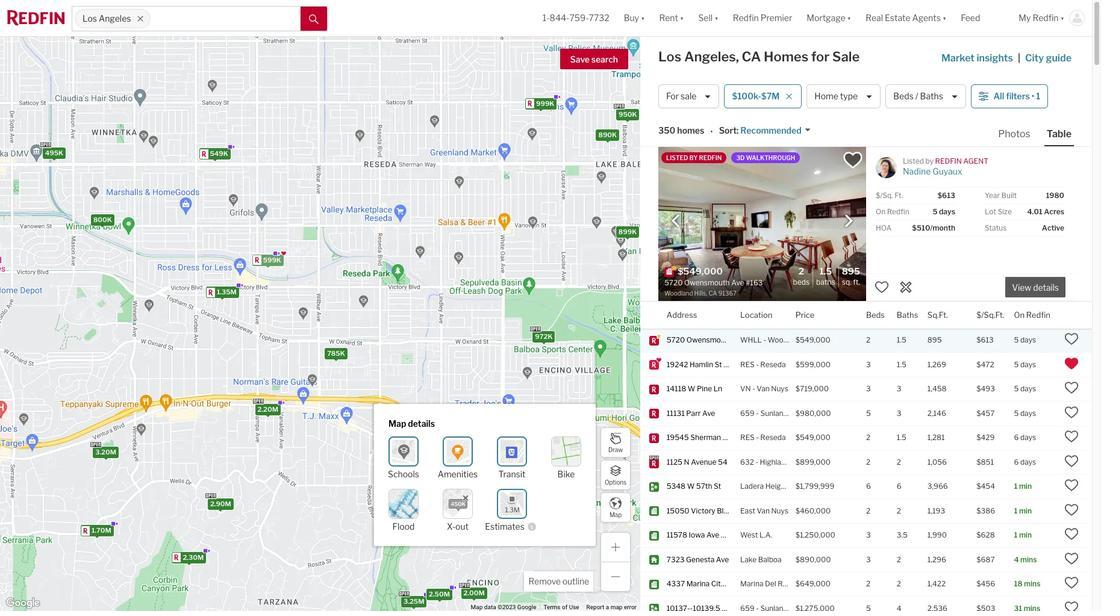 Task type: vqa. For each thing, say whether or not it's contained in the screenshot.
would
no



Task type: describe. For each thing, give the bounding box(es) containing it.
mins for 18 mins
[[1025, 580, 1041, 589]]

genesta
[[687, 556, 715, 565]]

x-out
[[447, 522, 469, 532]]

save search button
[[560, 49, 629, 69]]

689k
[[492, 426, 510, 434]]

redfin for listed by redfin agent nadine guyaux
[[936, 157, 963, 166]]

• for 350 homes •
[[711, 126, 714, 137]]

favorite this home image for $628
[[1065, 528, 1080, 542]]

days for $472
[[1021, 360, 1037, 369]]

days for $493
[[1021, 385, 1037, 394]]

5 for $472
[[1015, 360, 1020, 369]]

mins for 4 mins
[[1021, 556, 1038, 565]]

map details
[[389, 419, 435, 429]]

#163
[[749, 336, 766, 345]]

whll
[[741, 336, 762, 345]]

mortgage
[[807, 13, 846, 23]]

days for $613
[[1021, 336, 1037, 345]]

victory
[[691, 507, 716, 516]]

save search
[[571, 54, 618, 64]]

5 up $510/month
[[933, 207, 938, 216]]

ave for parr
[[703, 409, 716, 418]]

$1,250,000
[[796, 531, 836, 540]]

filters
[[1007, 91, 1031, 101]]

premier
[[761, 13, 793, 23]]

estimates
[[485, 522, 525, 532]]

for
[[667, 91, 679, 101]]

price
[[796, 310, 815, 320]]

5 days for $457
[[1015, 409, 1037, 418]]

favorite this home image for 6 days
[[1065, 454, 1080, 469]]

$649,000
[[796, 580, 831, 589]]

$/sq.ft. button
[[977, 302, 1005, 329]]

market
[[942, 52, 975, 64]]

nadine guyaux image
[[869, 157, 902, 190]]

$457
[[977, 409, 995, 418]]

$851
[[977, 458, 995, 467]]

▾ for mortgage ▾
[[848, 13, 852, 23]]

1,296
[[928, 556, 947, 565]]

3.25m
[[404, 598, 424, 607]]

3d
[[737, 154, 745, 162]]

4337
[[667, 580, 685, 589]]

recommended button
[[739, 125, 812, 137]]

reseda for $599,000
[[761, 360, 786, 369]]

1 vertical spatial on redfin
[[1015, 310, 1051, 320]]

18
[[1015, 580, 1023, 589]]

sort
[[720, 126, 737, 136]]

redfin inside button
[[733, 13, 759, 23]]

table button
[[1045, 128, 1075, 146]]

redfin inside button
[[1027, 310, 1051, 320]]

$/sq.ft.
[[977, 310, 1005, 320]]

mortgage ▾ button
[[800, 0, 859, 36]]

$549,000 for whll - woodland hills
[[796, 336, 831, 345]]

1.5 for 1,269
[[897, 360, 907, 369]]

los for los angeles, ca homes for sale
[[659, 49, 682, 64]]

sell ▾
[[699, 13, 719, 23]]

favorite this home image for $687
[[1065, 552, 1080, 567]]

map data ©2023 google
[[471, 605, 537, 611]]

800k
[[93, 216, 112, 224]]

ave for iowa
[[707, 531, 720, 540]]

495k
[[45, 149, 63, 157]]

1125
[[667, 458, 683, 467]]

1 van from the top
[[757, 385, 770, 394]]

0 vertical spatial on redfin
[[876, 207, 910, 216]]

los angeles, ca homes for sale
[[659, 49, 860, 64]]

all
[[994, 91, 1005, 101]]

remove $100k-$7m image
[[786, 93, 793, 100]]

5 days up $510/month
[[933, 207, 956, 216]]

5 days for $613
[[1015, 336, 1037, 345]]

hills
[[804, 336, 818, 345]]

google image
[[3, 596, 43, 612]]

address button
[[667, 302, 698, 329]]

status
[[986, 224, 1007, 233]]

east van nuys
[[741, 507, 789, 516]]

2 inside 2 beds
[[799, 266, 805, 277]]

recommended
[[741, 126, 802, 136]]

nadine guyaux link
[[904, 166, 963, 177]]

15050 victory blvd #103
[[667, 507, 751, 516]]

$628
[[977, 531, 996, 540]]

$472
[[977, 360, 995, 369]]

options button
[[601, 461, 631, 491]]

- for ln
[[753, 385, 756, 394]]

favorite this home image for 1 min
[[1065, 503, 1080, 518]]

15050 victory blvd #103 link
[[667, 507, 751, 517]]

ave for owensmouth
[[734, 336, 747, 345]]

min for $386
[[1020, 507, 1033, 516]]

built
[[1002, 191, 1018, 200]]

- for #31
[[757, 434, 759, 443]]

1.35m
[[217, 288, 236, 297]]

map for map
[[610, 511, 622, 519]]

res for #3
[[741, 360, 755, 369]]

972k
[[535, 333, 553, 341]]

previous button image
[[670, 215, 682, 227]]

ladera heights $1,799,999
[[741, 482, 835, 491]]

redfin premier button
[[726, 0, 800, 36]]

flood
[[393, 522, 415, 532]]

6 right $1,799,999
[[867, 482, 872, 491]]

5 for $457
[[1015, 409, 1020, 418]]

$454
[[977, 482, 996, 491]]

3.5
[[897, 531, 908, 540]]

favorite button checkbox
[[843, 150, 864, 171]]

2 van from the top
[[757, 507, 770, 516]]

3 for 1.5
[[867, 360, 871, 369]]

details for view details
[[1034, 283, 1060, 293]]

1125 n avenue 54
[[667, 458, 728, 467]]

3 left "1,458"
[[897, 385, 902, 394]]

$1,799,999
[[796, 482, 835, 491]]

west
[[741, 531, 759, 540]]

54
[[719, 458, 728, 467]]

3d walkthrough
[[737, 154, 796, 162]]

year
[[986, 191, 1001, 200]]

1 nuys from the top
[[772, 385, 789, 394]]

favorite button image
[[843, 150, 864, 171]]

redfin premier
[[733, 13, 793, 23]]

next button image
[[843, 215, 855, 227]]

a
[[606, 605, 610, 611]]

7732
[[589, 13, 610, 23]]

my redfin ▾
[[1020, 13, 1065, 23]]

map region
[[0, 35, 643, 612]]

map for map data ©2023 google
[[471, 605, 483, 611]]

favorite this home image for 5 days
[[1065, 381, 1080, 396]]

draw button
[[601, 428, 631, 458]]

• for all filters • 1
[[1032, 91, 1035, 101]]

feed button
[[954, 0, 1012, 36]]

del
[[766, 580, 777, 589]]

3 left 2,146
[[897, 409, 902, 418]]

report a map error link
[[587, 605, 637, 611]]

data
[[485, 605, 496, 611]]

details for map details
[[408, 419, 435, 429]]

849k
[[466, 431, 484, 440]]

bike
[[558, 469, 575, 480]]

#1137
[[736, 580, 756, 589]]

favorite this home image for $457
[[1065, 406, 1080, 420]]

favorite this home image for $613
[[1065, 332, 1080, 347]]

outline
[[563, 577, 590, 587]]

homes
[[678, 126, 705, 136]]

terms
[[544, 605, 561, 611]]

view
[[1013, 283, 1032, 293]]

submit search image
[[309, 14, 319, 24]]

beds for beds / baths
[[894, 91, 914, 101]]

1 min for $454
[[1015, 482, 1033, 491]]

redfin for listed by redfin
[[700, 154, 722, 162]]

599k
[[263, 256, 281, 265]]

#103
[[734, 507, 751, 516]]

owensmouth
[[687, 336, 733, 345]]

3 for 2
[[867, 556, 871, 565]]

my
[[1020, 13, 1032, 23]]

5 days for $472
[[1015, 360, 1037, 369]]

1-
[[543, 13, 550, 23]]

0 vertical spatial $613
[[938, 191, 956, 200]]

2,146
[[928, 409, 947, 418]]

$599,000
[[796, 360, 831, 369]]

redfin right my
[[1033, 13, 1059, 23]]

res for #31
[[741, 434, 755, 443]]



Task type: locate. For each thing, give the bounding box(es) containing it.
5 right $980,000 at the right bottom of the page
[[867, 409, 871, 418]]

on inside button
[[1015, 310, 1025, 320]]

mins right 4
[[1021, 556, 1038, 565]]

estimates button
[[485, 489, 539, 532]]

None search field
[[151, 7, 301, 31]]

favorite this home image for $454
[[1065, 479, 1080, 493]]

beds / baths
[[894, 91, 944, 101]]

3 ▾ from the left
[[715, 13, 719, 23]]

st left #3
[[715, 360, 722, 369]]

14118
[[667, 385, 687, 394]]

1 min for $386
[[1015, 507, 1033, 516]]

los for los angeles
[[83, 13, 97, 24]]

favorite this home image
[[1065, 332, 1080, 347], [1065, 406, 1080, 420], [1065, 430, 1080, 444], [1065, 479, 1080, 493], [1065, 528, 1080, 542], [1065, 552, 1080, 567]]

5 days down on redfin button
[[1015, 336, 1037, 345]]

0 horizontal spatial city
[[712, 580, 725, 589]]

• right filters
[[1032, 91, 1035, 101]]

0 vertical spatial on
[[876, 207, 886, 216]]

6 ▾ from the left
[[1061, 13, 1065, 23]]

blvd
[[717, 507, 732, 516]]

city left dr
[[712, 580, 725, 589]]

1 horizontal spatial ft.
[[895, 191, 904, 200]]

5 days right $493
[[1015, 385, 1037, 394]]

rent ▾
[[660, 13, 684, 23]]

listed
[[904, 157, 925, 166]]

1125 n avenue 54 link
[[667, 458, 730, 468]]

0 horizontal spatial marina
[[687, 580, 710, 589]]

• inside button
[[1032, 91, 1035, 101]]

remove outline button
[[525, 572, 594, 593]]

days for $429
[[1021, 434, 1037, 443]]

angeles,
[[685, 49, 740, 64]]

- right vn
[[753, 385, 756, 394]]

1 vertical spatial 6 days
[[1015, 458, 1037, 467]]

0 horizontal spatial redfin
[[700, 154, 722, 162]]

ave inside 5720 owensmouth ave #163 link
[[734, 336, 747, 345]]

1,281
[[928, 434, 946, 443]]

1 horizontal spatial baths
[[897, 310, 919, 320]]

terms of use
[[544, 605, 580, 611]]

▾ for buy ▾
[[641, 13, 645, 23]]

785k
[[327, 349, 345, 358]]

baths left sq.
[[817, 278, 836, 287]]

1 vertical spatial nuys
[[772, 507, 789, 516]]

• inside 350 homes •
[[711, 126, 714, 137]]

mortgage ▾
[[807, 13, 852, 23]]

1 min from the top
[[1020, 482, 1033, 491]]

0 horizontal spatial on redfin
[[876, 207, 910, 216]]

1.5 baths
[[817, 266, 836, 287]]

1 1 min from the top
[[1015, 482, 1033, 491]]

5 right $457
[[1015, 409, 1020, 418]]

0 vertical spatial map
[[389, 419, 406, 429]]

3 for 3
[[867, 385, 871, 394]]

1 horizontal spatial •
[[1032, 91, 1035, 101]]

▾ right mortgage
[[848, 13, 852, 23]]

1 vertical spatial city
[[712, 580, 725, 589]]

res right #3
[[741, 360, 755, 369]]

favorite this home image
[[875, 280, 890, 295], [1065, 381, 1080, 396], [1065, 454, 1080, 469], [1065, 503, 1080, 518], [1065, 576, 1080, 591], [1065, 601, 1080, 612]]

3
[[867, 360, 871, 369], [867, 385, 871, 394], [897, 385, 902, 394], [897, 409, 902, 418], [867, 531, 871, 540], [867, 556, 871, 565]]

4 ▾ from the left
[[848, 13, 852, 23]]

days up $510/month
[[940, 207, 956, 216]]

details
[[1034, 283, 1060, 293], [408, 419, 435, 429]]

5720 owensmouth ave #163
[[667, 336, 766, 345]]

reseda down whll - woodland hills
[[761, 360, 786, 369]]

1 horizontal spatial on
[[1015, 310, 1025, 320]]

0 horizontal spatial beds
[[794, 278, 810, 287]]

1 horizontal spatial 895
[[928, 336, 942, 345]]

map inside button
[[610, 511, 622, 519]]

marina left del
[[741, 580, 764, 589]]

$549,000 up $899,000
[[796, 434, 831, 443]]

5 days for $493
[[1015, 385, 1037, 394]]

▾ right buy
[[641, 13, 645, 23]]

1 vertical spatial map
[[610, 511, 622, 519]]

6 left 3,966
[[897, 482, 902, 491]]

beds inside 'button'
[[894, 91, 914, 101]]

▾ inside sell ▾ dropdown button
[[715, 13, 719, 23]]

dialog containing map details
[[374, 405, 596, 547]]

1.5 down baths button
[[897, 336, 907, 345]]

1 right filters
[[1037, 91, 1041, 101]]

0 vertical spatial ft.
[[895, 191, 904, 200]]

3 min from the top
[[1020, 531, 1033, 540]]

4.01
[[1028, 207, 1043, 216]]

0 vertical spatial st
[[715, 360, 722, 369]]

ave left the #163
[[734, 336, 747, 345]]

way
[[723, 434, 738, 443]]

1 right $454
[[1015, 482, 1018, 491]]

homes
[[764, 49, 809, 64]]

location
[[741, 310, 773, 320]]

#31
[[740, 434, 752, 443]]

▾ inside rent ▾ dropdown button
[[680, 13, 684, 23]]

on down view
[[1015, 310, 1025, 320]]

w left the 57th
[[688, 482, 695, 491]]

on redfin button
[[1015, 302, 1051, 329]]

ft. right sq.
[[854, 278, 861, 287]]

1.5 inside '1.5 baths'
[[820, 266, 833, 277]]

0 horizontal spatial baths
[[817, 278, 836, 287]]

2 horizontal spatial baths
[[921, 91, 944, 101]]

0 vertical spatial beds
[[894, 91, 914, 101]]

2 res - reseda from the top
[[741, 434, 786, 443]]

x-out this home image
[[899, 280, 914, 295]]

1 vertical spatial reseda
[[761, 434, 786, 443]]

0 vertical spatial nuys
[[772, 385, 789, 394]]

1 vertical spatial mins
[[1025, 580, 1041, 589]]

1 horizontal spatial details
[[1034, 283, 1060, 293]]

1 min for $628
[[1015, 531, 1033, 540]]

2 min from the top
[[1020, 507, 1033, 516]]

on redfin down the $/sq. ft.
[[876, 207, 910, 216]]

15050
[[667, 507, 690, 516]]

895 for 895 sq. ft.
[[842, 266, 861, 277]]

baths right / on the right of the page
[[921, 91, 944, 101]]

favorite this home image for 18 mins
[[1065, 576, 1080, 591]]

heading
[[665, 266, 763, 298]]

- right the 659 in the right bottom of the page
[[757, 409, 759, 418]]

details right view
[[1034, 283, 1060, 293]]

0 horizontal spatial •
[[711, 126, 714, 137]]

0 vertical spatial •
[[1032, 91, 1035, 101]]

res - reseda up 632 - highland park
[[741, 434, 786, 443]]

▾ right my
[[1061, 13, 1065, 23]]

city guide link
[[1026, 51, 1075, 66]]

map inside dialog
[[389, 419, 406, 429]]

2 1 min from the top
[[1015, 507, 1033, 516]]

st inside 'link'
[[714, 482, 722, 491]]

$549,000
[[796, 336, 831, 345], [796, 434, 831, 443]]

of
[[562, 605, 568, 611]]

1 marina from the left
[[687, 580, 710, 589]]

w inside the 14118 w pine ln link
[[688, 385, 696, 394]]

0 vertical spatial $549,000
[[796, 336, 831, 345]]

▾ for sell ▾
[[715, 13, 719, 23]]

map down options on the bottom right
[[610, 511, 622, 519]]

0 horizontal spatial details
[[408, 419, 435, 429]]

min for $628
[[1020, 531, 1033, 540]]

$386
[[977, 507, 996, 516]]

ave left #101
[[707, 531, 720, 540]]

0 vertical spatial 1 min
[[1015, 482, 1033, 491]]

▾ inside real estate agents ▾ link
[[943, 13, 947, 23]]

▾ right rent
[[680, 13, 684, 23]]

1 vertical spatial on
[[1015, 310, 1025, 320]]

details inside button
[[1034, 283, 1060, 293]]

acres
[[1045, 207, 1065, 216]]

- for #163
[[764, 336, 767, 345]]

los down rent ▾ dropdown button
[[659, 49, 682, 64]]

ave
[[734, 336, 747, 345], [703, 409, 716, 418], [707, 531, 720, 540], [717, 556, 729, 565]]

marina right 4337 on the bottom of the page
[[687, 580, 710, 589]]

999k
[[536, 99, 554, 108]]

5 for $493
[[1015, 385, 1020, 394]]

amenities
[[438, 469, 478, 480]]

amenities button
[[438, 437, 478, 480]]

4 favorite this home image from the top
[[1065, 479, 1080, 493]]

st right the 57th
[[714, 482, 722, 491]]

ca
[[742, 49, 762, 64]]

6 days right $429
[[1015, 434, 1037, 443]]

map left data
[[471, 605, 483, 611]]

map up the schools button
[[389, 419, 406, 429]]

2 horizontal spatial map
[[610, 511, 622, 519]]

▾ inside buy ▾ dropdown button
[[641, 13, 645, 23]]

$613 down "guyaux"
[[938, 191, 956, 200]]

5 favorite this home image from the top
[[1065, 528, 1080, 542]]

0 horizontal spatial 895
[[842, 266, 861, 277]]

- down the #163
[[757, 360, 759, 369]]

6 days for $429
[[1015, 434, 1037, 443]]

5 down on redfin button
[[1015, 336, 1020, 345]]

14118 w pine ln link
[[667, 385, 730, 395]]

5 right the $472 at the right of the page
[[1015, 360, 1020, 369]]

2 $549,000 from the top
[[796, 434, 831, 443]]

real estate agents ▾ link
[[866, 0, 947, 36]]

6 days for $851
[[1015, 458, 1037, 467]]

$549,000 up $599,000 at the bottom
[[796, 336, 831, 345]]

marina inside 'link'
[[687, 580, 710, 589]]

days for $457
[[1021, 409, 1037, 418]]

1 for $454
[[1015, 482, 1018, 491]]

2 vertical spatial beds
[[867, 310, 885, 320]]

1 horizontal spatial city
[[1026, 52, 1045, 64]]

895 for 895
[[928, 336, 942, 345]]

3 right $719,000
[[867, 385, 871, 394]]

1.5 for 1,281
[[897, 434, 907, 443]]

1 vertical spatial beds
[[794, 278, 810, 287]]

details up the schools button
[[408, 419, 435, 429]]

19545 sherman way #31
[[667, 434, 752, 443]]

632
[[741, 458, 755, 467]]

6 favorite this home image from the top
[[1065, 552, 1080, 567]]

- right the #31
[[757, 434, 759, 443]]

2 favorite this home image from the top
[[1065, 406, 1080, 420]]

baths button
[[897, 302, 919, 329]]

guide
[[1047, 52, 1072, 64]]

ft. right $/sq.
[[895, 191, 904, 200]]

0 vertical spatial mins
[[1021, 556, 1038, 565]]

0 horizontal spatial los
[[83, 13, 97, 24]]

city inside 'link'
[[712, 580, 725, 589]]

- right the 632
[[756, 458, 759, 467]]

1 horizontal spatial map
[[471, 605, 483, 611]]

min up 4 mins
[[1020, 531, 1033, 540]]

on up hoa
[[876, 207, 886, 216]]

1 vertical spatial van
[[757, 507, 770, 516]]

highland
[[760, 458, 790, 467]]

res - reseda up vn - van nuys
[[741, 360, 786, 369]]

0 vertical spatial reseda
[[761, 360, 786, 369]]

baths down x-out this home icon
[[897, 310, 919, 320]]

▾ inside mortgage ▾ dropdown button
[[848, 13, 852, 23]]

0 vertical spatial van
[[757, 385, 770, 394]]

x-
[[447, 522, 456, 532]]

nuys up the 659 - sunland/tujunga
[[772, 385, 789, 394]]

0 vertical spatial details
[[1034, 283, 1060, 293]]

3 down beds button
[[867, 360, 871, 369]]

6 days right the $851
[[1015, 458, 1037, 467]]

w for 5348
[[688, 482, 695, 491]]

w for 14118
[[688, 385, 696, 394]]

listed by redfin agent nadine guyaux
[[904, 157, 989, 177]]

0 horizontal spatial ft.
[[854, 278, 861, 287]]

min right $454
[[1020, 482, 1033, 491]]

1 vertical spatial los
[[659, 49, 682, 64]]

3 left the 3.5
[[867, 531, 871, 540]]

0 horizontal spatial map
[[389, 419, 406, 429]]

5 days right $457
[[1015, 409, 1037, 418]]

2 res from the top
[[741, 434, 755, 443]]

1 favorite this home image from the top
[[1065, 332, 1080, 347]]

table
[[1048, 128, 1072, 140]]

2 6 days from the top
[[1015, 458, 1037, 467]]

0 horizontal spatial $613
[[938, 191, 956, 200]]

remove los angeles image
[[137, 15, 144, 22]]

▾ right agents
[[943, 13, 947, 23]]

1 min right $454
[[1015, 482, 1033, 491]]

nuys down heights
[[772, 507, 789, 516]]

parr
[[687, 409, 701, 418]]

0 vertical spatial los
[[83, 13, 97, 24]]

mins right 18
[[1025, 580, 1041, 589]]

1 vertical spatial st
[[714, 482, 722, 491]]

1 horizontal spatial $613
[[977, 336, 994, 345]]

0 vertical spatial baths
[[921, 91, 944, 101]]

1 up 4
[[1015, 531, 1018, 540]]

2 horizontal spatial beds
[[894, 91, 914, 101]]

1 vertical spatial min
[[1020, 507, 1033, 516]]

beds left '1.5 baths'
[[794, 278, 810, 287]]

2 vertical spatial baths
[[897, 310, 919, 320]]

1 right $386
[[1015, 507, 1018, 516]]

0 vertical spatial 6 days
[[1015, 434, 1037, 443]]

1 vertical spatial baths
[[817, 278, 836, 287]]

1 inside all filters • 1 button
[[1037, 91, 1041, 101]]

0 vertical spatial res - reseda
[[741, 360, 786, 369]]

on redfin down the view details
[[1015, 310, 1051, 320]]

walkthrough
[[747, 154, 796, 162]]

options
[[605, 479, 627, 486]]

2 nuys from the top
[[772, 507, 789, 516]]

4337 marina city dr #1137 link
[[667, 580, 756, 590]]

1 $549,000 from the top
[[796, 336, 831, 345]]

3 right $890,000
[[867, 556, 871, 565]]

photos
[[999, 128, 1031, 140]]

5 for $613
[[1015, 336, 1020, 345]]

▾ for rent ▾
[[680, 13, 684, 23]]

reseda for $549,000
[[761, 434, 786, 443]]

vn - van nuys
[[741, 385, 789, 394]]

sell ▾ button
[[699, 0, 719, 36]]

2 vertical spatial map
[[471, 605, 483, 611]]

unfavorite this home image
[[1065, 357, 1080, 371]]

report a map error
[[587, 605, 637, 611]]

days for $851
[[1021, 458, 1037, 467]]

1,990
[[928, 531, 948, 540]]

listed by redfin
[[667, 154, 722, 162]]

out
[[456, 522, 469, 532]]

0 vertical spatial min
[[1020, 482, 1033, 491]]

location button
[[741, 302, 773, 329]]

details inside dialog
[[408, 419, 435, 429]]

1.5 right 2 beds
[[820, 266, 833, 277]]

3 for 3.5
[[867, 531, 871, 540]]

11578 iowa ave #101 west l.a.
[[667, 531, 773, 540]]

895 up sq.
[[842, 266, 861, 277]]

favorite this home image for $429
[[1065, 430, 1080, 444]]

marina
[[687, 580, 710, 589], [741, 580, 764, 589]]

2 vertical spatial 1 min
[[1015, 531, 1033, 540]]

1 vertical spatial w
[[688, 482, 695, 491]]

size
[[999, 207, 1013, 216]]

- for #3
[[757, 360, 759, 369]]

4337 marina city dr #1137
[[667, 580, 756, 589]]

days down on redfin button
[[1021, 336, 1037, 345]]

min for $454
[[1020, 482, 1033, 491]]

report
[[587, 605, 605, 611]]

days
[[940, 207, 956, 216], [1021, 336, 1037, 345], [1021, 360, 1037, 369], [1021, 385, 1037, 394], [1021, 409, 1037, 418], [1021, 434, 1037, 443], [1021, 458, 1037, 467]]

6 right the $851
[[1015, 458, 1020, 467]]

6 right $429
[[1015, 434, 1020, 443]]

w inside "5348 w 57th st" 'link'
[[688, 482, 695, 491]]

van right vn
[[757, 385, 770, 394]]

1 vertical spatial ft.
[[854, 278, 861, 287]]

ave inside 7323 genesta ave link
[[717, 556, 729, 565]]

11131 parr ave link
[[667, 409, 730, 419]]

reseda up 632 - highland park
[[761, 434, 786, 443]]

5
[[933, 207, 938, 216], [1015, 336, 1020, 345], [1015, 360, 1020, 369], [1015, 385, 1020, 394], [867, 409, 871, 418], [1015, 409, 1020, 418]]

$899,000
[[796, 458, 831, 467]]

res - reseda for 19242 hamlin st #3
[[741, 360, 786, 369]]

1 res from the top
[[741, 360, 755, 369]]

$460,000
[[796, 507, 831, 516]]

$549,000 for res - reseda
[[796, 434, 831, 443]]

1 horizontal spatial on redfin
[[1015, 310, 1051, 320]]

©2023
[[498, 605, 516, 611]]

0 vertical spatial 895
[[842, 266, 861, 277]]

redfin inside listed by redfin agent nadine guyaux
[[936, 157, 963, 166]]

1 vertical spatial res
[[741, 434, 755, 443]]

0 horizontal spatial on
[[876, 207, 886, 216]]

days right $457
[[1021, 409, 1037, 418]]

agents
[[913, 13, 941, 23]]

5 ▾ from the left
[[943, 13, 947, 23]]

1 vertical spatial 895
[[928, 336, 942, 345]]

1 horizontal spatial redfin
[[936, 157, 963, 166]]

1 min
[[1015, 482, 1033, 491], [1015, 507, 1033, 516], [1015, 531, 1033, 540]]

0 vertical spatial city
[[1026, 52, 1045, 64]]

1 ▾ from the left
[[641, 13, 645, 23]]

1 min up 4 mins
[[1015, 531, 1033, 540]]

895 up 1,269
[[928, 336, 942, 345]]

mortgage ▾ button
[[807, 0, 852, 36]]

3 1 min from the top
[[1015, 531, 1033, 540]]

1 horizontal spatial marina
[[741, 580, 764, 589]]

1 for $386
[[1015, 507, 1018, 516]]

beds for beds button
[[867, 310, 885, 320]]

redfin down the $/sq. ft.
[[888, 207, 910, 216]]

- for 54
[[756, 458, 759, 467]]

1 reseda from the top
[[761, 360, 786, 369]]

min right $386
[[1020, 507, 1033, 516]]

19242 hamlin st #3 link
[[667, 360, 733, 370]]

1.5 for 895
[[897, 336, 907, 345]]

res - reseda for 19545 sherman way #31
[[741, 434, 786, 443]]

days right $493
[[1021, 385, 1037, 394]]

1 vertical spatial 1 min
[[1015, 507, 1033, 516]]

ave inside 11131 parr ave 'link'
[[703, 409, 716, 418]]

$456
[[977, 580, 996, 589]]

beds left baths button
[[867, 310, 885, 320]]

1 6 days from the top
[[1015, 434, 1037, 443]]

beds / baths button
[[886, 84, 967, 109]]

5 days right the $472 at the right of the page
[[1015, 360, 1037, 369]]

res right way
[[741, 434, 755, 443]]

2 ▾ from the left
[[680, 13, 684, 23]]

redfin down the view details
[[1027, 310, 1051, 320]]

days right the $472 at the right of the page
[[1021, 360, 1037, 369]]

days right $429
[[1021, 434, 1037, 443]]

baths inside 'button'
[[921, 91, 944, 101]]

map
[[389, 419, 406, 429], [610, 511, 622, 519], [471, 605, 483, 611]]

map
[[611, 605, 623, 611]]

dialog
[[374, 405, 596, 547]]

1 vertical spatial details
[[408, 419, 435, 429]]

1 res - reseda from the top
[[741, 360, 786, 369]]

bike button
[[552, 437, 582, 480]]

0 vertical spatial w
[[688, 385, 696, 394]]

5 right $493
[[1015, 385, 1020, 394]]

1 horizontal spatial los
[[659, 49, 682, 64]]

1 vertical spatial $613
[[977, 336, 994, 345]]

days right the $851
[[1021, 458, 1037, 467]]

659
[[741, 409, 755, 418]]

$510/month
[[913, 224, 956, 233]]

1 vertical spatial res - reseda
[[741, 434, 786, 443]]

57th
[[697, 482, 713, 491]]

2 marina from the left
[[741, 580, 764, 589]]

3 favorite this home image from the top
[[1065, 430, 1080, 444]]

$980,000
[[796, 409, 832, 418]]

0 vertical spatial res
[[741, 360, 755, 369]]

ave right genesta
[[717, 556, 729, 565]]

redfin up "guyaux"
[[936, 157, 963, 166]]

photo of 5720 owensmouth ave #163, woodland hills, ca 91367 image
[[659, 147, 867, 301]]

- right the 'whll'
[[764, 336, 767, 345]]

2 reseda from the top
[[761, 434, 786, 443]]

4 mins
[[1015, 556, 1038, 565]]

$613 up the $472 at the right of the page
[[977, 336, 994, 345]]

2 vertical spatial min
[[1020, 531, 1033, 540]]

ft. inside 895 sq. ft.
[[854, 278, 861, 287]]

$100k-$7m
[[733, 91, 780, 101]]

sherman
[[691, 434, 722, 443]]

1 vertical spatial $549,000
[[796, 434, 831, 443]]

▾ right sell
[[715, 13, 719, 23]]

1 horizontal spatial beds
[[867, 310, 885, 320]]

ave for genesta
[[717, 556, 729, 565]]

1 for $628
[[1015, 531, 1018, 540]]

1 vertical spatial •
[[711, 126, 714, 137]]

map for map details
[[389, 419, 406, 429]]

▾
[[641, 13, 645, 23], [680, 13, 684, 23], [715, 13, 719, 23], [848, 13, 852, 23], [943, 13, 947, 23], [1061, 13, 1065, 23]]



